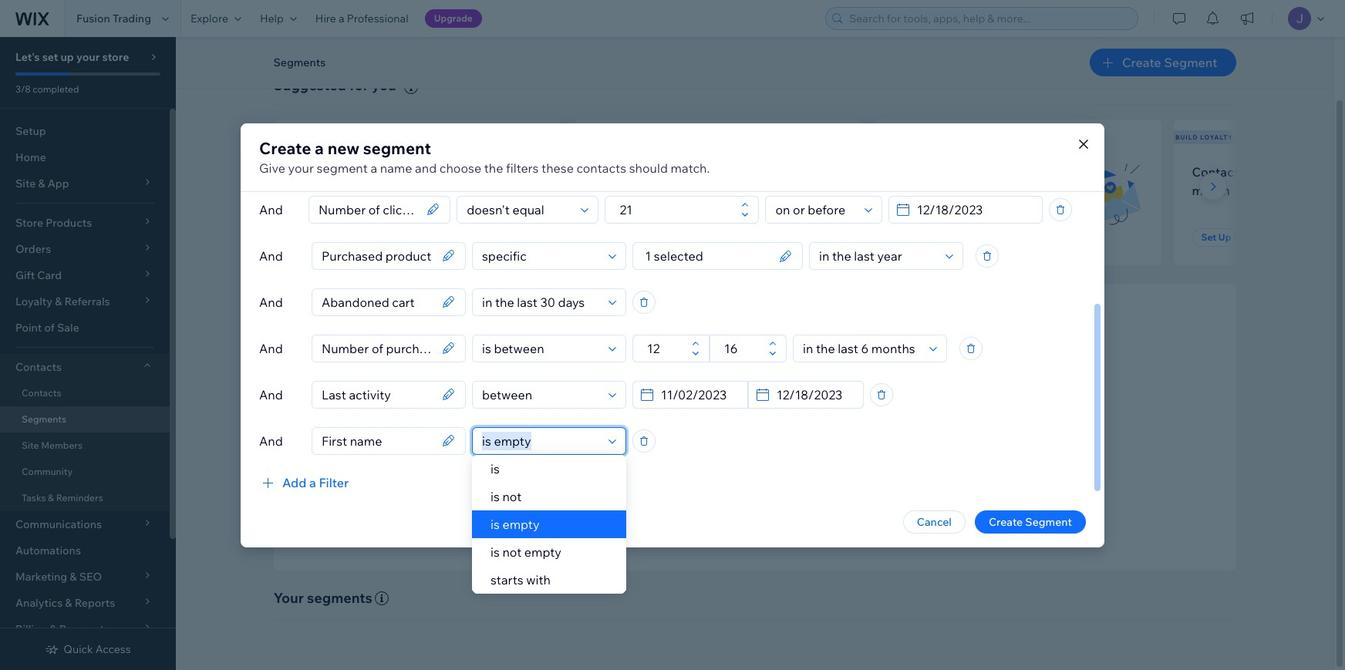 Task type: describe. For each thing, give the bounding box(es) containing it.
your
[[274, 589, 304, 607]]

add
[[282, 475, 307, 490]]

subscribers inside active email subscribers who clicked on your campaign
[[966, 164, 1034, 180]]

with for contacts
[[1248, 164, 1273, 180]]

empty inside option
[[503, 517, 540, 533]]

the inside reach the right target audience create specific groups of contacts that update automatically send personalized email campaigns to drive sales and build trust get to know your high-value customers, potential leads and more
[[696, 413, 717, 431]]

suggested
[[274, 76, 346, 94]]

fusion
[[76, 12, 110, 25]]

site
[[22, 440, 39, 451]]

active email subscribers who clicked on your campaign
[[893, 164, 1062, 198]]

match.
[[671, 160, 710, 176]]

customers
[[647, 164, 708, 180]]

email inside active email subscribers who clicked on your campaign
[[932, 164, 964, 180]]

new for new subscribers
[[276, 133, 293, 141]]

name
[[380, 160, 412, 176]]

new subscribers
[[276, 133, 347, 141]]

get
[[602, 478, 620, 492]]

3 and from the top
[[259, 294, 283, 310]]

members
[[41, 440, 83, 451]]

automations
[[15, 544, 81, 558]]

setup
[[15, 124, 46, 138]]

create inside reach the right target audience create specific groups of contacts that update automatically send personalized email campaigns to drive sales and build trust get to know your high-value customers, potential leads and more
[[602, 437, 636, 451]]

0 horizontal spatial 12/18/2023 field
[[773, 382, 859, 408]]

trading
[[113, 12, 151, 25]]

let's set up your store
[[15, 50, 129, 64]]

send
[[602, 457, 628, 471]]

contacts button
[[0, 354, 170, 380]]

point
[[15, 321, 42, 335]]

community link
[[0, 459, 170, 485]]

a inside button
[[309, 475, 316, 490]]

audience
[[798, 413, 858, 431]]

give
[[259, 160, 286, 176]]

not for is not empty
[[503, 545, 522, 560]]

specific
[[638, 437, 677, 451]]

create inside create a new segment give your segment a name and choose the filters these contacts should match.
[[259, 138, 311, 158]]

should
[[629, 160, 668, 176]]

automatically
[[837, 437, 905, 451]]

active
[[893, 164, 929, 180]]

reach the right target audience create specific groups of contacts that update automatically send personalized email campaigns to drive sales and build trust get to know your high-value customers, potential leads and more
[[602, 413, 927, 492]]

professional
[[347, 12, 409, 25]]

site members
[[22, 440, 83, 451]]

segments link
[[0, 407, 170, 433]]

quick access
[[64, 643, 131, 657]]

starts
[[491, 573, 524, 588]]

0 vertical spatial subscribers
[[295, 133, 347, 141]]

segments
[[307, 589, 373, 607]]

potential
[[592, 164, 644, 180]]

reminders
[[56, 492, 103, 504]]

filter
[[319, 475, 349, 490]]

is empty option
[[472, 511, 627, 539]]

1 vertical spatial segment
[[317, 160, 368, 176]]

Select options field
[[638, 243, 775, 269]]

loyalty
[[1201, 133, 1234, 141]]

0 vertical spatial 12/18/2023 field
[[913, 196, 1038, 223]]

list containing new contacts who recently subscribed to your mailing list
[[270, 119, 1346, 266]]

select an option field for select options field
[[815, 243, 942, 269]]

your inside create a new segment give your segment a name and choose the filters these contacts should match.
[[288, 160, 314, 176]]

a inside "link"
[[339, 12, 345, 25]]

hire
[[316, 12, 336, 25]]

update
[[799, 437, 835, 451]]

5 and from the top
[[259, 387, 283, 402]]

birthday
[[1286, 164, 1335, 180]]

who inside active email subscribers who clicked on your campaign
[[1037, 164, 1062, 180]]

more
[[901, 478, 927, 492]]

is for is not empty
[[491, 545, 500, 560]]

select an option field for enter a number text box on the top
[[771, 196, 860, 223]]

upgrade
[[434, 12, 473, 24]]

To text field
[[720, 335, 765, 362]]

suggested for you
[[274, 76, 396, 94]]

0 vertical spatial segment
[[363, 138, 431, 158]]

home link
[[0, 144, 170, 171]]

choose
[[440, 160, 482, 176]]

site members link
[[0, 433, 170, 459]]

your inside active email subscribers who clicked on your campaign
[[954, 183, 980, 198]]

0 vertical spatial create segment
[[1123, 55, 1218, 70]]

contacts with a birthday th
[[1193, 164, 1346, 198]]

starts with
[[491, 573, 551, 588]]

store
[[102, 50, 129, 64]]

1 vertical spatial empty
[[525, 545, 562, 560]]

new contacts who recently subscribed to your mailing list
[[292, 164, 466, 198]]

explore
[[191, 12, 228, 25]]

made
[[637, 183, 670, 198]]

quick
[[64, 643, 93, 657]]

groups
[[679, 437, 715, 451]]

4 set up segment button from the left
[[1193, 228, 1284, 247]]

campaign
[[983, 183, 1040, 198]]

hire a professional link
[[306, 0, 418, 37]]

filters
[[506, 160, 539, 176]]

completed
[[33, 83, 79, 95]]

11/02/2023 field
[[657, 382, 743, 408]]

2 vertical spatial to
[[623, 478, 633, 492]]

for
[[350, 76, 369, 94]]

automations link
[[0, 538, 170, 564]]

you
[[372, 76, 396, 94]]

1 vertical spatial and
[[853, 457, 872, 471]]

is for is empty
[[491, 517, 500, 533]]

list box containing is
[[472, 455, 627, 594]]

yet
[[739, 183, 757, 198]]

right
[[721, 413, 752, 431]]

create segment button for segments
[[1090, 49, 1237, 76]]

value
[[715, 478, 742, 492]]

add a filter button
[[259, 473, 349, 492]]

a inside contacts with a birthday th
[[1276, 164, 1283, 180]]



Task type: locate. For each thing, give the bounding box(es) containing it.
potential
[[803, 478, 848, 492]]

customers,
[[745, 478, 800, 492]]

1 horizontal spatial create segment
[[1123, 55, 1218, 70]]

not down is empty
[[503, 545, 522, 560]]

up down contacts with a birthday th
[[1219, 232, 1232, 243]]

email up on
[[932, 164, 964, 180]]

From text field
[[643, 335, 688, 362]]

up down subscribed in the left of the page
[[319, 232, 331, 243]]

1 horizontal spatial contacts
[[577, 160, 627, 176]]

contacts down point of sale
[[15, 360, 62, 374]]

Select an option field
[[771, 196, 860, 223], [815, 243, 942, 269], [799, 335, 925, 362]]

3/8 completed
[[15, 83, 79, 95]]

contacts inside the 'contacts' popup button
[[15, 360, 62, 374]]

0 horizontal spatial subscribers
[[295, 133, 347, 141]]

who inside potential customers who haven't made a purchase yet
[[711, 164, 736, 180]]

2 not from the top
[[503, 545, 522, 560]]

to right get
[[623, 478, 633, 492]]

3 set from the left
[[902, 232, 917, 243]]

set up segment button for subscribed
[[292, 228, 383, 247]]

1 horizontal spatial email
[[932, 164, 964, 180]]

and down build
[[879, 478, 898, 492]]

list
[[449, 183, 466, 198]]

1 horizontal spatial to
[[623, 478, 633, 492]]

your down personalized at bottom
[[665, 478, 688, 492]]

your inside reach the right target audience create specific groups of contacts that update automatically send personalized email campaigns to drive sales and build trust get to know your high-value customers, potential leads and more
[[665, 478, 688, 492]]

th
[[1338, 164, 1346, 180]]

clicked
[[893, 183, 934, 198]]

2 vertical spatial select an option field
[[799, 335, 925, 362]]

quick access button
[[45, 643, 131, 657]]

is up is not
[[491, 462, 500, 477]]

0 vertical spatial the
[[484, 160, 504, 176]]

tasks & reminders
[[22, 492, 103, 504]]

with left birthday
[[1248, 164, 1273, 180]]

1 vertical spatial to
[[785, 457, 795, 471]]

2 horizontal spatial contacts
[[730, 437, 774, 451]]

0 horizontal spatial the
[[484, 160, 504, 176]]

is inside option
[[491, 517, 500, 533]]

point of sale
[[15, 321, 79, 335]]

1 not from the top
[[503, 489, 522, 505]]

create
[[1123, 55, 1162, 70], [259, 138, 311, 158], [602, 437, 636, 451], [989, 515, 1023, 529]]

3 up from the left
[[919, 232, 932, 243]]

sale
[[57, 321, 79, 335]]

is up starts
[[491, 545, 500, 560]]

help button
[[251, 0, 306, 37]]

up for made
[[619, 232, 632, 243]]

of inside reach the right target audience create specific groups of contacts that update automatically send personalized email campaigns to drive sales and build trust get to know your high-value customers, potential leads and more
[[717, 437, 728, 451]]

segment up name
[[363, 138, 431, 158]]

a
[[339, 12, 345, 25], [315, 138, 324, 158], [371, 160, 377, 176], [1276, 164, 1283, 180], [673, 183, 680, 198], [309, 475, 316, 490]]

contacts link
[[0, 380, 170, 407]]

12/18/2023 field up audience
[[773, 382, 859, 408]]

empty
[[503, 517, 540, 533], [525, 545, 562, 560]]

email up high-
[[697, 457, 725, 471]]

segments inside button
[[274, 56, 326, 69]]

sidebar element
[[0, 37, 176, 671]]

1 horizontal spatial subscribers
[[966, 164, 1034, 180]]

4 is from the top
[[491, 545, 500, 560]]

the up groups
[[696, 413, 717, 431]]

point of sale link
[[0, 315, 170, 341]]

reach
[[652, 413, 693, 431]]

0 horizontal spatial with
[[526, 573, 551, 588]]

is up is empty
[[491, 489, 500, 505]]

your down name
[[375, 183, 401, 198]]

2 horizontal spatial and
[[879, 478, 898, 492]]

fusion trading
[[76, 12, 151, 25]]

0 horizontal spatial who
[[374, 164, 399, 180]]

0 vertical spatial new
[[276, 133, 293, 141]]

not for is not
[[503, 489, 522, 505]]

1 horizontal spatial with
[[1248, 164, 1273, 180]]

your inside new contacts who recently subscribed to your mailing list
[[375, 183, 401, 198]]

contacts down new
[[321, 164, 372, 180]]

Choose a condition field
[[462, 196, 577, 223], [478, 243, 604, 269], [478, 289, 604, 315], [478, 335, 604, 362], [478, 382, 604, 408], [478, 428, 604, 454]]

mailing
[[403, 183, 446, 198]]

contacts
[[1193, 164, 1246, 180], [15, 360, 62, 374], [22, 387, 61, 399]]

set up segment button down on
[[893, 228, 983, 247]]

new up give
[[276, 133, 293, 141]]

contacts inside new contacts who recently subscribed to your mailing list
[[321, 164, 372, 180]]

drive
[[798, 457, 823, 471]]

setup link
[[0, 118, 170, 144]]

segments up suggested
[[274, 56, 326, 69]]

contacts down loyalty at the right top of the page
[[1193, 164, 1246, 180]]

1 vertical spatial contacts
[[15, 360, 62, 374]]

0 horizontal spatial and
[[415, 160, 437, 176]]

new inside new contacts who recently subscribed to your mailing list
[[292, 164, 318, 180]]

1 horizontal spatial create segment button
[[1090, 49, 1237, 76]]

new
[[276, 133, 293, 141], [292, 164, 318, 180]]

set
[[301, 232, 317, 243], [602, 232, 617, 243], [902, 232, 917, 243], [1202, 232, 1217, 243]]

list
[[270, 119, 1346, 266]]

up for clicked
[[919, 232, 932, 243]]

1 horizontal spatial and
[[853, 457, 872, 471]]

to inside new contacts who recently subscribed to your mailing list
[[360, 183, 372, 198]]

4 up from the left
[[1219, 232, 1232, 243]]

1 vertical spatial with
[[526, 573, 551, 588]]

1 vertical spatial create segment button
[[975, 511, 1087, 534]]

who
[[374, 164, 399, 180], [711, 164, 736, 180], [1037, 164, 1062, 180]]

set up segment button down subscribed in the left of the page
[[292, 228, 383, 247]]

with inside contacts with a birthday th
[[1248, 164, 1273, 180]]

build
[[875, 457, 900, 471]]

0 vertical spatial create segment button
[[1090, 49, 1237, 76]]

2 horizontal spatial to
[[785, 457, 795, 471]]

segment down new
[[317, 160, 368, 176]]

on
[[936, 183, 951, 198]]

cancel
[[917, 515, 952, 529]]

3 set up segment button from the left
[[893, 228, 983, 247]]

your right give
[[288, 160, 314, 176]]

add a filter
[[282, 475, 349, 490]]

4 set up segment from the left
[[1202, 232, 1274, 243]]

who for your
[[374, 164, 399, 180]]

and up mailing
[[415, 160, 437, 176]]

0 vertical spatial of
[[44, 321, 55, 335]]

subscribed
[[292, 183, 357, 198]]

3 who from the left
[[1037, 164, 1062, 180]]

recently
[[402, 164, 449, 180]]

not up is empty
[[503, 489, 522, 505]]

2 up from the left
[[619, 232, 632, 243]]

your inside sidebar element
[[76, 50, 100, 64]]

trust
[[902, 457, 926, 471]]

2 set up segment button from the left
[[592, 228, 683, 247]]

set up segment down contacts with a birthday th
[[1202, 232, 1274, 243]]

2 set from the left
[[602, 232, 617, 243]]

up
[[319, 232, 331, 243], [619, 232, 632, 243], [919, 232, 932, 243], [1219, 232, 1232, 243]]

set up segment button down contacts with a birthday th
[[1193, 228, 1284, 247]]

to right subscribed in the left of the page
[[360, 183, 372, 198]]

0 vertical spatial email
[[932, 164, 964, 180]]

12/18/2023 field
[[913, 196, 1038, 223], [773, 382, 859, 408]]

3/8
[[15, 83, 31, 95]]

segments for the segments link in the bottom left of the page
[[22, 414, 66, 425]]

set for active email subscribers who clicked on your campaign
[[902, 232, 917, 243]]

cancel button
[[904, 511, 966, 534]]

with down is not empty
[[526, 573, 551, 588]]

is for is not
[[491, 489, 500, 505]]

1 and from the top
[[259, 202, 283, 217]]

2 is from the top
[[491, 489, 500, 505]]

0 horizontal spatial to
[[360, 183, 372, 198]]

email inside reach the right target audience create specific groups of contacts that update automatically send personalized email campaigns to drive sales and build trust get to know your high-value customers, potential leads and more
[[697, 457, 725, 471]]

segment
[[363, 138, 431, 158], [317, 160, 368, 176]]

upgrade button
[[425, 9, 482, 28]]

your right on
[[954, 183, 980, 198]]

segments up site members at the bottom left of the page
[[22, 414, 66, 425]]

empty up is not empty
[[503, 517, 540, 533]]

0 horizontal spatial of
[[44, 321, 55, 335]]

your
[[76, 50, 100, 64], [288, 160, 314, 176], [375, 183, 401, 198], [954, 183, 980, 198], [665, 478, 688, 492]]

set for new contacts who recently subscribed to your mailing list
[[301, 232, 317, 243]]

1 vertical spatial 12/18/2023 field
[[773, 382, 859, 408]]

who up campaign
[[1037, 164, 1062, 180]]

0 vertical spatial contacts
[[1193, 164, 1246, 180]]

create segment
[[1123, 55, 1218, 70], [989, 515, 1073, 529]]

up down haven't
[[619, 232, 632, 243]]

4 and from the top
[[259, 341, 283, 356]]

2 who from the left
[[711, 164, 736, 180]]

a right add at the left of page
[[309, 475, 316, 490]]

new for new contacts who recently subscribed to your mailing list
[[292, 164, 318, 180]]

list box
[[472, 455, 627, 594]]

0 horizontal spatial email
[[697, 457, 725, 471]]

target
[[755, 413, 795, 431]]

a right the hire
[[339, 12, 345, 25]]

the inside create a new segment give your segment a name and choose the filters these contacts should match.
[[484, 160, 504, 176]]

set up segment button
[[292, 228, 383, 247], [592, 228, 683, 247], [893, 228, 983, 247], [1193, 228, 1284, 247]]

1 set up segment button from the left
[[292, 228, 383, 247]]

contacts inside reach the right target audience create specific groups of contacts that update automatically send personalized email campaigns to drive sales and build trust get to know your high-value customers, potential leads and more
[[730, 437, 774, 451]]

1 horizontal spatial the
[[696, 413, 717, 431]]

contacts for contacts "link"
[[22, 387, 61, 399]]

2 vertical spatial and
[[879, 478, 898, 492]]

of down right
[[717, 437, 728, 451]]

sales
[[825, 457, 851, 471]]

contacts inside contacts with a birthday th
[[1193, 164, 1246, 180]]

empty down is empty option
[[525, 545, 562, 560]]

haven't
[[592, 183, 635, 198]]

0 vertical spatial not
[[503, 489, 522, 505]]

set up segment down on
[[902, 232, 974, 243]]

0 horizontal spatial create segment button
[[975, 511, 1087, 534]]

is empty
[[491, 517, 540, 533]]

contacts up haven't
[[577, 160, 627, 176]]

1 is from the top
[[491, 462, 500, 477]]

contacts inside create a new segment give your segment a name and choose the filters these contacts should match.
[[577, 160, 627, 176]]

1 horizontal spatial 12/18/2023 field
[[913, 196, 1038, 223]]

who up purchase
[[711, 164, 736, 180]]

home
[[15, 150, 46, 164]]

and inside create a new segment give your segment a name and choose the filters these contacts should match.
[[415, 160, 437, 176]]

community
[[22, 466, 73, 478]]

set up segment button for made
[[592, 228, 683, 247]]

tasks & reminders link
[[0, 485, 170, 512]]

1 vertical spatial email
[[697, 457, 725, 471]]

segment
[[1165, 55, 1218, 70], [333, 232, 374, 243], [634, 232, 674, 243], [934, 232, 974, 243], [1234, 232, 1274, 243], [1026, 515, 1073, 529]]

set up segment for clicked
[[902, 232, 974, 243]]

hire a professional
[[316, 12, 409, 25]]

a left birthday
[[1276, 164, 1283, 180]]

who inside new contacts who recently subscribed to your mailing list
[[374, 164, 399, 180]]

3 is from the top
[[491, 517, 500, 533]]

contacts down the 'contacts' popup button
[[22, 387, 61, 399]]

2 and from the top
[[259, 248, 283, 264]]

1 up from the left
[[319, 232, 331, 243]]

set for potential customers who haven't made a purchase yet
[[602, 232, 617, 243]]

campaigns
[[727, 457, 782, 471]]

new up subscribed in the left of the page
[[292, 164, 318, 180]]

potential customers who haven't made a purchase yet
[[592, 164, 757, 198]]

segments inside sidebar element
[[22, 414, 66, 425]]

contacts inside contacts "link"
[[22, 387, 61, 399]]

Search for tools, apps, help & more... field
[[845, 8, 1134, 29]]

1 who from the left
[[374, 164, 399, 180]]

up for subscribed
[[319, 232, 331, 243]]

a inside potential customers who haven't made a purchase yet
[[673, 183, 680, 198]]

0 vertical spatial segments
[[274, 56, 326, 69]]

0 vertical spatial and
[[415, 160, 437, 176]]

1 set up segment from the left
[[301, 232, 374, 243]]

3 set up segment from the left
[[902, 232, 974, 243]]

1 horizontal spatial segments
[[274, 56, 326, 69]]

the
[[484, 160, 504, 176], [696, 413, 717, 431]]

0 horizontal spatial contacts
[[321, 164, 372, 180]]

&
[[48, 492, 54, 504]]

and up leads
[[853, 457, 872, 471]]

2 set up segment from the left
[[602, 232, 674, 243]]

your right up
[[76, 50, 100, 64]]

is
[[491, 462, 500, 477], [491, 489, 500, 505], [491, 517, 500, 533], [491, 545, 500, 560]]

access
[[96, 643, 131, 657]]

0 vertical spatial select an option field
[[771, 196, 860, 223]]

0 vertical spatial to
[[360, 183, 372, 198]]

purchase
[[683, 183, 736, 198]]

create segment button
[[1090, 49, 1237, 76], [975, 511, 1087, 534]]

subscribers down suggested
[[295, 133, 347, 141]]

personalized
[[631, 457, 695, 471]]

a left new
[[315, 138, 324, 158]]

who for purchase
[[711, 164, 736, 180]]

help
[[260, 12, 284, 25]]

set up segment button for clicked
[[893, 228, 983, 247]]

and
[[415, 160, 437, 176], [853, 457, 872, 471], [879, 478, 898, 492]]

up down clicked
[[919, 232, 932, 243]]

set up segment
[[301, 232, 374, 243], [602, 232, 674, 243], [902, 232, 974, 243], [1202, 232, 1274, 243]]

1 vertical spatial new
[[292, 164, 318, 180]]

6 and from the top
[[259, 433, 283, 449]]

1 horizontal spatial who
[[711, 164, 736, 180]]

1 horizontal spatial of
[[717, 437, 728, 451]]

high-
[[690, 478, 715, 492]]

1 vertical spatial the
[[696, 413, 717, 431]]

12/18/2023 field down active
[[913, 196, 1038, 223]]

with for starts
[[526, 573, 551, 588]]

the left filters
[[484, 160, 504, 176]]

know
[[636, 478, 663, 492]]

subscribers up campaign
[[966, 164, 1034, 180]]

set up segment for made
[[602, 232, 674, 243]]

create segment button for cancel
[[975, 511, 1087, 534]]

4 set from the left
[[1202, 232, 1217, 243]]

set up segment down subscribed in the left of the page
[[301, 232, 374, 243]]

1 vertical spatial subscribers
[[966, 164, 1034, 180]]

to left drive
[[785, 457, 795, 471]]

contacts for the 'contacts' popup button
[[15, 360, 62, 374]]

set up segment for subscribed
[[301, 232, 374, 243]]

of left "sale"
[[44, 321, 55, 335]]

1 set from the left
[[301, 232, 317, 243]]

contacts up campaigns
[[730, 437, 774, 451]]

1 vertical spatial of
[[717, 437, 728, 451]]

1 vertical spatial select an option field
[[815, 243, 942, 269]]

0 vertical spatial with
[[1248, 164, 1273, 180]]

2 horizontal spatial who
[[1037, 164, 1062, 180]]

1 vertical spatial not
[[503, 545, 522, 560]]

1 vertical spatial segments
[[22, 414, 66, 425]]

of inside sidebar element
[[44, 321, 55, 335]]

your segments
[[274, 589, 373, 607]]

new
[[328, 138, 360, 158]]

segments for 'segments' button
[[274, 56, 326, 69]]

0 vertical spatial empty
[[503, 517, 540, 533]]

create a new segment give your segment a name and choose the filters these contacts should match.
[[259, 138, 710, 176]]

set up segment down enter a number text box on the top
[[602, 232, 674, 243]]

1 vertical spatial create segment
[[989, 515, 1073, 529]]

None field
[[314, 196, 422, 223], [317, 243, 438, 269], [317, 289, 438, 315], [317, 335, 438, 362], [317, 382, 438, 408], [317, 428, 438, 454], [314, 196, 422, 223], [317, 243, 438, 269], [317, 289, 438, 315], [317, 335, 438, 362], [317, 382, 438, 408], [317, 428, 438, 454]]

a down customers
[[673, 183, 680, 198]]

2 vertical spatial contacts
[[22, 387, 61, 399]]

who left recently
[[374, 164, 399, 180]]

tasks
[[22, 492, 46, 504]]

segments
[[274, 56, 326, 69], [22, 414, 66, 425]]

a left name
[[371, 160, 377, 176]]

0 horizontal spatial segments
[[22, 414, 66, 425]]

0 horizontal spatial create segment
[[989, 515, 1073, 529]]

segments button
[[266, 51, 334, 74]]

email
[[932, 164, 964, 180], [697, 457, 725, 471]]

is down is not
[[491, 517, 500, 533]]

Enter a number text field
[[615, 196, 737, 223]]

these
[[542, 160, 574, 176]]

is for is
[[491, 462, 500, 477]]

set up segment button down enter a number text box on the top
[[592, 228, 683, 247]]

of
[[44, 321, 55, 335], [717, 437, 728, 451]]



Task type: vqa. For each thing, say whether or not it's contained in the screenshot.
e.g., mystunningwebsite.com field
no



